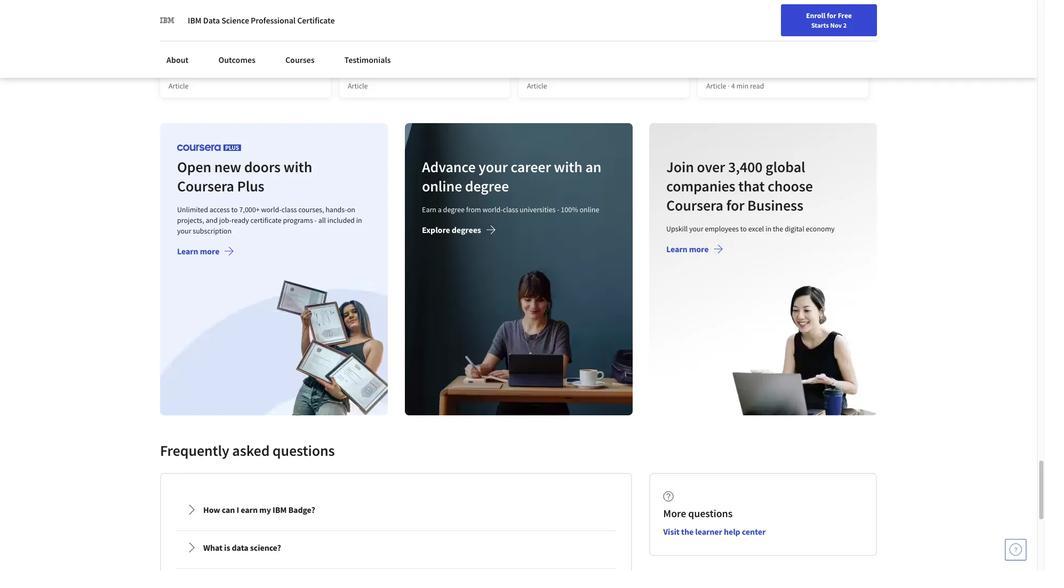 Task type: locate. For each thing, give the bounding box(es) containing it.
2 world- from the left
[[482, 205, 503, 214]]

article down october
[[169, 81, 189, 91]]

0 vertical spatial questions
[[273, 441, 335, 460]]

0 vertical spatial for
[[827, 11, 836, 20]]

english button
[[813, 0, 878, 35]]

earn a degree from world-class universities - 100% online
[[422, 205, 599, 214]]

with left an
[[554, 157, 582, 177]]

difference?
[[541, 44, 581, 55]]

your inside advance your career with an online degree
[[478, 157, 508, 177]]

data left vs.
[[527, 34, 544, 44]]

1 horizontal spatial for
[[727, 196, 745, 215]]

9
[[348, 34, 352, 44]]

- left 100%
[[557, 205, 559, 214]]

1 2023 from the left
[[202, 68, 217, 78]]

testimonials
[[344, 54, 391, 65]]

nov
[[830, 21, 842, 29]]

article down the june
[[348, 81, 368, 91]]

0 vertical spatial degree
[[465, 177, 509, 196]]

1 vertical spatial for
[[432, 34, 443, 44]]

0 vertical spatial ibm
[[188, 15, 202, 26]]

for up "employees"
[[727, 196, 745, 215]]

1 horizontal spatial ibm
[[273, 505, 287, 515]]

article inside june 16, 2023 article
[[348, 81, 368, 91]]

1 article from the left
[[169, 81, 189, 91]]

world- right the from
[[482, 205, 503, 214]]

who's
[[818, 34, 839, 44]]

degree up the from
[[465, 177, 509, 196]]

1 vertical spatial questions
[[688, 507, 733, 520]]

online right 100%
[[580, 205, 599, 214]]

a
[[438, 205, 442, 214]]

100%
[[561, 205, 578, 214]]

0 vertical spatial how
[[304, 34, 321, 44]]

explore
[[422, 225, 450, 235]]

your right find
[[756, 12, 771, 22]]

your inside unlimited access to 7,000+ world-class courses, hands-on projects, and job-ready certificate programs - all included in your subscription
[[177, 226, 191, 236]]

to up "ready"
[[231, 205, 238, 214]]

2 machine from the left
[[587, 34, 617, 44]]

job-
[[219, 216, 232, 225]]

1 horizontal spatial questions
[[688, 507, 733, 520]]

with right doors
[[284, 157, 312, 177]]

0 horizontal spatial in
[[356, 216, 362, 225]]

machine right vs.
[[587, 34, 617, 44]]

world- inside unlimited access to 7,000+ world-class courses, hands-on projects, and job-ready certificate programs - all included in your subscription
[[261, 205, 282, 214]]

certificate
[[251, 216, 282, 225]]

class left universities on the top of the page
[[503, 205, 518, 214]]

for right libraries
[[432, 34, 443, 44]]

1 horizontal spatial class
[[503, 205, 518, 214]]

coursera inside open new doors with coursera plus
[[177, 177, 234, 196]]

more down subscription
[[200, 246, 220, 257]]

0 horizontal spatial with
[[284, 157, 312, 177]]

data
[[203, 15, 220, 26], [219, 34, 235, 44], [527, 34, 544, 44]]

new
[[214, 157, 241, 177]]

ibm right my
[[273, 505, 287, 515]]

digital
[[785, 224, 805, 234]]

list item
[[176, 569, 616, 571]]

enroll for free starts nov 2
[[806, 11, 852, 29]]

center
[[742, 527, 766, 537]]

programs
[[283, 216, 313, 225]]

1 horizontal spatial coursera
[[667, 196, 724, 215]]

with inside advance your career with an online degree
[[554, 157, 582, 177]]

to left excel
[[741, 224, 747, 234]]

1 horizontal spatial more
[[689, 244, 709, 254]]

questions
[[273, 441, 335, 460], [688, 507, 733, 520]]

how inside how can i earn my ibm badge? "dropdown button"
[[203, 505, 220, 515]]

what's
[[654, 34, 679, 44]]

your down projects,
[[177, 226, 191, 236]]

your
[[169, 34, 185, 44]]

0 horizontal spatial coursera
[[177, 177, 234, 196]]

machine right libraries
[[444, 34, 475, 44]]

2 horizontal spatial for
[[827, 11, 836, 20]]

article down the difference? on the right top
[[527, 81, 547, 91]]

collapsed list
[[174, 491, 619, 571]]

article
[[169, 81, 189, 91], [348, 81, 368, 91], [527, 81, 547, 91], [706, 81, 727, 91]]

the left up
[[726, 34, 738, 44]]

learn more link down subscription
[[177, 246, 234, 259]]

designer
[[784, 34, 816, 44]]

science left vs.
[[546, 34, 573, 44]]

how can i earn my ibm badge? button
[[178, 495, 615, 525]]

for inside 9 best python libraries for machine learning
[[432, 34, 443, 44]]

0 horizontal spatial class
[[282, 205, 297, 214]]

libraries
[[399, 34, 431, 44]]

- left all
[[315, 216, 317, 225]]

0 horizontal spatial questions
[[273, 441, 335, 460]]

online up a at the top
[[422, 177, 462, 196]]

global
[[766, 157, 806, 177]]

find your new career link
[[736, 11, 813, 24]]

ibm data science professional certificate
[[188, 15, 335, 26]]

the left the difference? on the right top
[[527, 44, 539, 55]]

data
[[232, 543, 248, 553]]

2 horizontal spatial with
[[750, 44, 767, 55]]

1 horizontal spatial world-
[[482, 205, 503, 214]]

article left ·
[[706, 81, 727, 91]]

with inside the meet the video game designer who's leveling up with ai
[[750, 44, 767, 55]]

0 vertical spatial online
[[422, 177, 462, 196]]

projects,
[[177, 216, 204, 225]]

- inside unlimited access to 7,000+ world-class courses, hands-on projects, and job-ready certificate programs - all included in your subscription
[[315, 216, 317, 225]]

how left the can
[[203, 505, 220, 515]]

your for find
[[756, 12, 771, 22]]

2 class from the left
[[503, 205, 518, 214]]

coursera up unlimited
[[177, 177, 234, 196]]

learn more down subscription
[[177, 246, 220, 257]]

your for upskill
[[690, 224, 704, 234]]

article inside october 4, 2023 article
[[169, 81, 189, 91]]

degree right a at the top
[[443, 205, 464, 214]]

questions right asked
[[273, 441, 335, 460]]

unlimited
[[177, 205, 208, 214]]

data science vs. machine learning: what's the difference?
[[527, 34, 679, 55]]

learn more
[[667, 244, 709, 254], [177, 246, 220, 257]]

1 horizontal spatial -
[[557, 205, 559, 214]]

1 class from the left
[[282, 205, 297, 214]]

2023 inside october 4, 2023 article
[[202, 68, 217, 78]]

learn more down upskill
[[667, 244, 709, 254]]

1 horizontal spatial online
[[580, 205, 599, 214]]

0 horizontal spatial online
[[422, 177, 462, 196]]

None search field
[[152, 7, 408, 28]]

companies
[[667, 177, 736, 196]]

class inside unlimited access to 7,000+ world-class courses, hands-on projects, and job-ready certificate programs - all included in your subscription
[[282, 205, 297, 214]]

career
[[787, 12, 808, 22]]

1 horizontal spatial degree
[[465, 177, 509, 196]]

outcomes link
[[212, 48, 262, 72]]

class
[[282, 205, 297, 214], [503, 205, 518, 214]]

world- up certificate
[[261, 205, 282, 214]]

0 horizontal spatial for
[[432, 34, 443, 44]]

plus
[[237, 177, 264, 196]]

to
[[209, 34, 217, 44], [169, 44, 176, 55], [231, 205, 238, 214], [741, 224, 747, 234]]

in right included
[[356, 216, 362, 225]]

ibm up "guide"
[[188, 15, 202, 26]]

professional
[[251, 15, 296, 26]]

2023
[[202, 68, 217, 78], [376, 68, 390, 78]]

1 machine from the left
[[444, 34, 475, 44]]

1 world- from the left
[[261, 205, 282, 214]]

explore degrees link
[[422, 225, 496, 237]]

unlimited access to 7,000+ world-class courses, hands-on projects, and job-ready certificate programs - all included in your subscription
[[177, 205, 362, 236]]

outcomes
[[218, 54, 256, 65]]

more down "employees"
[[689, 244, 709, 254]]

with left 'ai'
[[750, 44, 767, 55]]

1 horizontal spatial with
[[554, 157, 582, 177]]

in right excel
[[766, 224, 772, 234]]

0 horizontal spatial machine
[[444, 34, 475, 44]]

careers
[[266, 34, 294, 44]]

degree inside advance your career with an online degree
[[465, 177, 509, 196]]

visit the learner help center link
[[663, 527, 766, 537]]

class for courses,
[[282, 205, 297, 214]]

2023 right 16,
[[376, 68, 390, 78]]

more
[[689, 244, 709, 254], [200, 246, 220, 257]]

2 vertical spatial for
[[727, 196, 745, 215]]

is
[[224, 543, 230, 553]]

class up programs
[[282, 205, 297, 214]]

with inside open new doors with coursera plus
[[284, 157, 312, 177]]

video
[[740, 34, 760, 44]]

choose
[[768, 177, 813, 196]]

2
[[843, 21, 847, 29]]

coursera up upskill
[[667, 196, 724, 215]]

1 horizontal spatial learn more
[[667, 244, 709, 254]]

data up outcomes on the left of page
[[219, 34, 235, 44]]

learn more link down upskill
[[667, 244, 724, 257]]

learn down upskill
[[667, 244, 688, 254]]

learn
[[667, 244, 688, 254], [177, 246, 198, 257]]

2023 for python
[[376, 68, 390, 78]]

what is data science?
[[203, 543, 281, 553]]

1 horizontal spatial machine
[[587, 34, 617, 44]]

learn down projects,
[[177, 246, 198, 257]]

ready
[[232, 216, 249, 225]]

2 2023 from the left
[[376, 68, 390, 78]]

1 vertical spatial online
[[580, 205, 599, 214]]

4 article from the left
[[706, 81, 727, 91]]

1 horizontal spatial how
[[304, 34, 321, 44]]

your left career
[[478, 157, 508, 177]]

game
[[762, 34, 783, 44]]

ibm inside "dropdown button"
[[273, 505, 287, 515]]

1 vertical spatial degree
[[443, 205, 464, 214]]

best
[[354, 34, 370, 44]]

4
[[731, 81, 735, 91]]

with for open new doors with coursera plus
[[284, 157, 312, 177]]

my
[[259, 505, 271, 515]]

1 horizontal spatial 2023
[[376, 68, 390, 78]]

an
[[585, 157, 601, 177]]

and
[[206, 216, 218, 225]]

0 horizontal spatial world-
[[261, 205, 282, 214]]

questions up learner
[[688, 507, 733, 520]]

doors
[[244, 157, 281, 177]]

0 vertical spatial -
[[557, 205, 559, 214]]

meet
[[706, 34, 724, 44]]

class for universities
[[503, 205, 518, 214]]

your right upskill
[[690, 224, 704, 234]]

how can i earn my ibm badge?
[[203, 505, 315, 515]]

1 vertical spatial how
[[203, 505, 220, 515]]

0 horizontal spatial 2023
[[202, 68, 217, 78]]

3,400
[[728, 157, 763, 177]]

0 horizontal spatial how
[[203, 505, 220, 515]]

how right (+
[[304, 34, 321, 44]]

career
[[511, 157, 551, 177]]

1 vertical spatial -
[[315, 216, 317, 225]]

0 horizontal spatial learn more
[[177, 246, 220, 257]]

more questions
[[663, 507, 733, 520]]

science down ibm data science professional certificate at the top left of page
[[237, 34, 265, 44]]

1 vertical spatial ibm
[[273, 505, 287, 515]]

4,
[[195, 68, 201, 78]]

0 horizontal spatial -
[[315, 216, 317, 225]]

·
[[728, 81, 730, 91]]

what is data science? button
[[178, 533, 615, 563]]

science inside your guide to data science careers (+ how to get started)
[[237, 34, 265, 44]]

world-
[[261, 205, 282, 214], [482, 205, 503, 214]]

learn more for learn more link to the right
[[667, 244, 709, 254]]

with
[[750, 44, 767, 55], [284, 157, 312, 177], [554, 157, 582, 177]]

2 article from the left
[[348, 81, 368, 91]]

2023 inside june 16, 2023 article
[[376, 68, 390, 78]]

upskill your employees to excel in the digital economy
[[667, 224, 835, 234]]

2023 right 4,
[[202, 68, 217, 78]]

data inside data science vs. machine learning: what's the difference?
[[527, 34, 544, 44]]

0 horizontal spatial ibm
[[188, 15, 202, 26]]

for up nov
[[827, 11, 836, 20]]



Task type: describe. For each thing, give the bounding box(es) containing it.
join
[[667, 157, 694, 177]]

free
[[838, 11, 852, 20]]

science inside data science vs. machine learning: what's the difference?
[[546, 34, 573, 44]]

2023 for to
[[202, 68, 217, 78]]

the left digital
[[773, 224, 784, 234]]

vs.
[[575, 34, 585, 44]]

open
[[177, 157, 211, 177]]

science?
[[250, 543, 281, 553]]

courses
[[285, 54, 315, 65]]

frequently
[[160, 441, 229, 460]]

0 horizontal spatial more
[[200, 246, 220, 257]]

explore degrees
[[422, 225, 481, 235]]

your for advance
[[478, 157, 508, 177]]

advance your career with an online degree
[[422, 157, 601, 196]]

meet the video game designer who's leveling up with ai
[[706, 34, 839, 55]]

machine inside data science vs. machine learning: what's the difference?
[[587, 34, 617, 44]]

9 best python libraries for machine learning
[[348, 34, 475, 55]]

how inside your guide to data science careers (+ how to get started)
[[304, 34, 321, 44]]

find
[[741, 12, 755, 22]]

more
[[663, 507, 686, 520]]

june 16, 2023 article
[[348, 68, 390, 91]]

0 horizontal spatial learn
[[177, 246, 198, 257]]

new
[[772, 12, 786, 22]]

0 horizontal spatial degree
[[443, 205, 464, 214]]

online inside advance your career with an online degree
[[422, 177, 462, 196]]

world- for from
[[482, 205, 503, 214]]

can
[[222, 505, 235, 515]]

for inside enroll for free starts nov 2
[[827, 11, 836, 20]]

all
[[318, 216, 326, 225]]

coursera plus image
[[177, 144, 241, 151]]

get
[[178, 44, 190, 55]]

certificate
[[297, 15, 335, 26]]

article · 4 min read
[[706, 81, 764, 91]]

learner
[[695, 527, 722, 537]]

asked
[[232, 441, 270, 460]]

october 4, 2023 article
[[169, 68, 217, 91]]

3 article from the left
[[527, 81, 547, 91]]

i
[[237, 505, 239, 515]]

the inside the meet the video game designer who's leveling up with ai
[[726, 34, 738, 44]]

courses link
[[279, 48, 321, 72]]

learning:
[[619, 34, 653, 44]]

data inside your guide to data science careers (+ how to get started)
[[219, 34, 235, 44]]

for inside join over 3,400 global companies that choose coursera for business
[[727, 196, 745, 215]]

1 horizontal spatial learn more link
[[667, 244, 724, 257]]

visit the learner help center
[[663, 527, 766, 537]]

the inside data science vs. machine learning: what's the difference?
[[527, 44, 539, 55]]

python
[[371, 34, 398, 44]]

about
[[166, 54, 189, 65]]

find your new career
[[741, 12, 808, 22]]

to inside unlimited access to 7,000+ world-class courses, hands-on projects, and job-ready certificate programs - all included in your subscription
[[231, 205, 238, 214]]

with for advance your career with an online degree
[[554, 157, 582, 177]]

june
[[348, 68, 363, 78]]

world- for 7,000+
[[261, 205, 282, 214]]

visit
[[663, 527, 680, 537]]

enroll
[[806, 11, 826, 20]]

1 horizontal spatial learn
[[667, 244, 688, 254]]

learn more for learn more link to the left
[[177, 246, 220, 257]]

universities
[[520, 205, 555, 214]]

in inside unlimited access to 7,000+ world-class courses, hands-on projects, and job-ready certificate programs - all included in your subscription
[[356, 216, 362, 225]]

up
[[738, 44, 749, 55]]

join over 3,400 global companies that choose coursera for business
[[667, 157, 813, 215]]

0 horizontal spatial learn more link
[[177, 246, 234, 259]]

economy
[[806, 224, 835, 234]]

coursera inside join over 3,400 global companies that choose coursera for business
[[667, 196, 724, 215]]

employees
[[705, 224, 739, 234]]

english
[[833, 12, 859, 23]]

upskill
[[667, 224, 688, 234]]

machine inside 9 best python libraries for machine learning
[[444, 34, 475, 44]]

1 horizontal spatial in
[[766, 224, 772, 234]]

guide
[[187, 34, 208, 44]]

over
[[697, 157, 726, 177]]

that
[[739, 177, 765, 196]]

data up "guide"
[[203, 15, 220, 26]]

advance
[[422, 157, 476, 177]]

open new doors with coursera plus
[[177, 157, 312, 196]]

learning
[[348, 44, 380, 55]]

earn
[[422, 205, 436, 214]]

business
[[748, 196, 804, 215]]

min
[[737, 81, 749, 91]]

opens in a new tab image
[[228, 544, 237, 553]]

courses,
[[298, 205, 324, 214]]

hands-
[[326, 205, 347, 214]]

list item inside collapsed list
[[176, 569, 616, 571]]

started)
[[192, 44, 221, 55]]

excel
[[749, 224, 764, 234]]

7,000+
[[239, 205, 260, 214]]

from
[[466, 205, 481, 214]]

ibm image
[[160, 13, 175, 28]]

the right visit
[[681, 527, 694, 537]]

badge?
[[288, 505, 315, 515]]

16,
[[365, 68, 374, 78]]

starts
[[811, 21, 829, 29]]

to left get
[[169, 44, 176, 55]]

science up your guide to data science careers (+ how to get started)
[[222, 15, 249, 26]]

included
[[327, 216, 355, 225]]

help center image
[[1010, 544, 1022, 557]]

october
[[169, 68, 194, 78]]

to right "guide"
[[209, 34, 217, 44]]

help
[[724, 527, 740, 537]]

subscription
[[193, 226, 232, 236]]



Task type: vqa. For each thing, say whether or not it's contained in the screenshot.
Can I just enroll in a single course? dropdown button
no



